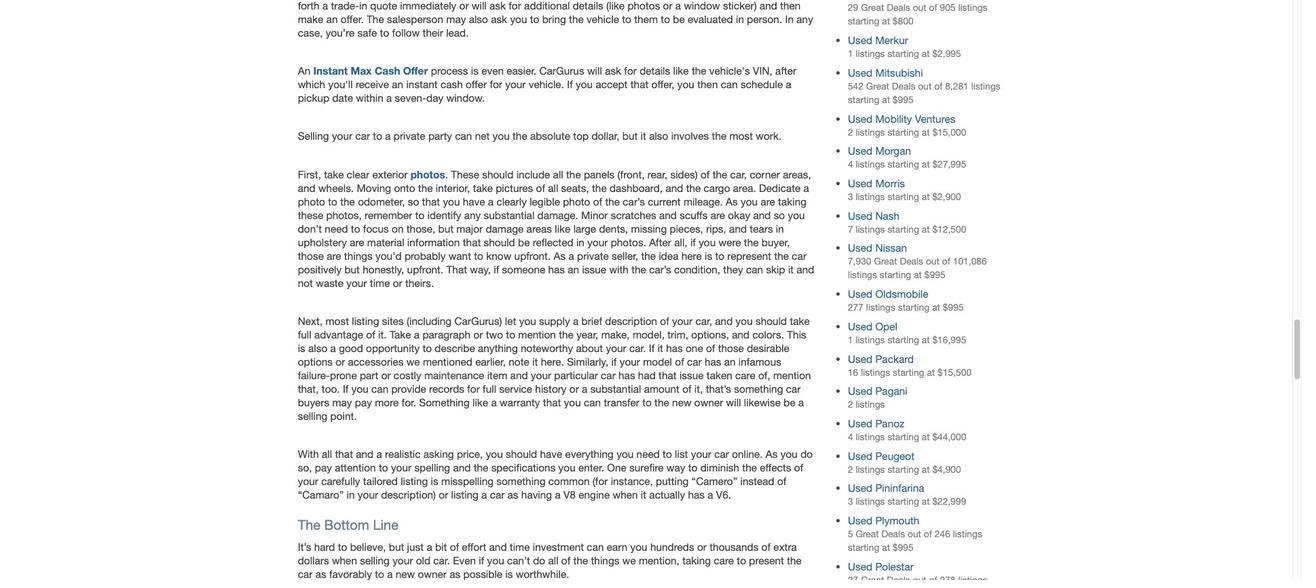 Task type: describe. For each thing, give the bounding box(es) containing it.
v6.
[[716, 489, 731, 501]]

wheels.
[[318, 182, 354, 194]]

let
[[505, 315, 516, 327]]

panels
[[584, 168, 615, 180]]

common
[[548, 475, 590, 488]]

need inside . these should include all the panels (front, rear, sides) of the car, corner areas, and wheels. moving onto the interior, take pictures of all seats, the dashboard, and the cargo area. dedicate a photo to the odometer, so that you have a clearly legible photo of the car's current mileage. as you are taking these photos, remember to identify any substantial damage. minor scratches and scuffs are okay and so you don't need to focus on those, but major damage areas like large dents, missing pieces, rips, and tears in upholstery are material information that should be reflected in your photos. after all, if you were the buyer, those are things you'd probably want to know upfront. as a private seller, the idea here is to represent the car positively but honestly, upfront. that way, if someone has an issue with the car's condition, they can skip it and not waste your time or theirs.
[[325, 223, 348, 235]]

photos,
[[326, 209, 362, 221]]

of up legible
[[536, 182, 545, 194]]

used packard 16 listings starting at $15,500
[[848, 353, 972, 378]]

believe,
[[350, 541, 386, 554]]

those inside next, most listing sites (including cargurus) let you supply a brief description of your car, and you should take full advantage of it. take a paragraph or two to mention the year, make, model, trim, options, and colors. this is also a good opportunity to describe anything noteworthy about your car. if it has one of those desirable options or accessories we mentioned earlier, note it here. similarly, if your model of car has an infamous failure-prone part or costly maintenance item and your particular car has had that issue taken care of, mention that, too. if you can provide records for full service history or a substantial amount of it, that's something car buyers may pay more for. something like a warranty that you can transfer to the new owner will likewise be a selling point.
[[718, 342, 744, 354]]

are down dedicate
[[761, 195, 775, 208]]

do inside the it's hard to believe, but just a bit of effort and time investment can earn you hundreds or thousands of extra dollars when selling your old car. even if you can't do all of the things we mention, taking care to present the car as favorably to a new owner as possible is worthwhile.
[[533, 555, 545, 567]]

time inside the it's hard to believe, but just a bit of effort and time investment can earn you hundreds or thousands of extra dollars when selling your old car. even if you can't do all of the things we mention, taking care to present the car as favorably to a new owner as possible is worthwhile.
[[510, 541, 530, 554]]

is inside the it's hard to believe, but just a bit of effort and time investment can earn you hundreds or thousands of extra dollars when selling your old car. even if you can't do all of the things we mention, taking care to present the car as favorably to a new owner as possible is worthwhile.
[[505, 569, 513, 580]]

can inside process is even easier. cargurus will ask for details like the vehicle's vin, after which you'll receive an instant cash offer for your vehicle. if you accept that offer, you then can schedule a pickup date within a seven-day window.
[[721, 78, 738, 90]]

cargo
[[704, 182, 730, 194]]

listings inside used opel 1 listings starting at $16,995
[[856, 335, 885, 346]]

process
[[431, 65, 468, 77]]

used for used pagani 2 listings
[[848, 385, 873, 397]]

of inside 29 great deals out of 905 listings starting at
[[929, 2, 937, 13]]

the down investment
[[573, 555, 588, 567]]

and up options,
[[715, 315, 733, 327]]

deals for plymouth
[[882, 529, 905, 540]]

0 vertical spatial take
[[324, 168, 344, 180]]

after
[[775, 65, 797, 77]]

buyer,
[[762, 236, 790, 248]]

1 vertical spatial if
[[649, 342, 655, 354]]

you down rips,
[[699, 236, 716, 248]]

online.
[[732, 448, 763, 461]]

do inside with all that and a realistic asking price, you should have everything you need to list your car online. as you do so, pay attention to your spelling and the specifications you enter. one surefire way to diminish the effects of your carefully tailored listing is misspelling something common (for instance, putting "camero" instead of "camaro" in your description) or listing a car as having a v8 engine when it actually has a v6.
[[801, 448, 813, 461]]

out inside 29 great deals out of 905 listings starting at
[[913, 2, 927, 13]]

used for used packard 16 listings starting at $15,500
[[848, 353, 873, 365]]

if inside process is even easier. cargurus will ask for details like the vehicle's vin, after which you'll receive an instant cash offer for your vehicle. if you accept that offer, you then can schedule a pickup date within a seven-day window.
[[567, 78, 573, 90]]

represent
[[727, 250, 771, 262]]

(for
[[593, 475, 608, 488]]

the up 'seats,'
[[566, 168, 581, 180]]

if inside the it's hard to believe, but just a bit of effort and time investment can earn you hundreds or thousands of extra dollars when selling your old car. even if you can't do all of the things we mention, taking care to present the car as favorably to a new owner as possible is worthwhile.
[[479, 555, 484, 567]]

corner
[[750, 168, 780, 180]]

2 vertical spatial if
[[343, 383, 349, 395]]

1 horizontal spatial car's
[[649, 263, 671, 275]]

with all that and a realistic asking price, you should have everything you need to list your car online. as you do so, pay attention to your spelling and the specifications you enter. one surefire way to diminish the effects of your carefully tailored listing is misspelling something common (for instance, putting "camero" instead of "camaro" in your description) or listing a car as having a v8 engine when it actually has a v6.
[[298, 448, 813, 501]]

7,930 great deals out of 101,086 listings starting at
[[848, 256, 987, 281]]

you down dedicate
[[788, 209, 805, 221]]

your right the 'list'
[[691, 448, 712, 461]]

an inside next, most listing sites (including cargurus) let you supply a brief description of your car, and you should take full advantage of it. take a paragraph or two to mention the year, make, model, trim, options, and colors. this is also a good opportunity to describe anything noteworthy about your car. if it has one of those desirable options or accessories we mentioned earlier, note it here. similarly, if your model of car has an infamous failure-prone part or costly maintenance item and your particular car has had that issue taken care of, mention that, too. if you can provide records for full service history or a substantial amount of it, that's something car buyers may pay more for. something like a warranty that you can transfer to the new owner will likewise be a selling point.
[[724, 356, 736, 368]]

the left absolute
[[513, 130, 527, 142]]

car up diminish
[[714, 448, 729, 461]]

of up cargo
[[701, 168, 710, 180]]

things inside the it's hard to believe, but just a bit of effort and time investment can earn you hundreds or thousands of extra dollars when selling your old car. even if you can't do all of the things we mention, taking care to present the car as favorably to a new owner as possible is worthwhile.
[[591, 555, 620, 567]]

your down the large
[[587, 236, 608, 248]]

at inside 29 great deals out of 905 listings starting at
[[882, 16, 890, 27]]

used mitsubishi link
[[848, 66, 923, 79]]

infamous
[[739, 356, 781, 368]]

used for used panoz 4 listings starting at $44,000
[[848, 418, 873, 430]]

all inside the it's hard to believe, but just a bit of effort and time investment can earn you hundreds or thousands of extra dollars when selling your old car. even if you can't do all of the things we mention, taking care to present the car as favorably to a new owner as possible is worthwhile.
[[548, 555, 558, 567]]

like inside . these should include all the panels (front, rear, sides) of the car, corner areas, and wheels. moving onto the interior, take pictures of all seats, the dashboard, and the cargo area. dedicate a photo to the odometer, so that you have a clearly legible photo of the car's current mileage. as you are taking these photos, remember to identify any substantial damage. minor scratches and scuffs are okay and so you don't need to focus on those, but major damage areas like large dents, missing pieces, rips, and tears in upholstery are material information that should be reflected in your photos. after all, if you were the buyer, those are things you'd probably want to know upfront. as a private seller, the idea here is to represent the car positively but honestly, upfront. that way, if someone has an issue with the car's condition, they can skip it and not waste your time or theirs.
[[555, 223, 571, 235]]

are up rips,
[[711, 209, 725, 221]]

the down extra
[[787, 555, 802, 567]]

used for used morgan 4 listings starting at $27,995
[[848, 145, 873, 157]]

and left colors.
[[732, 329, 750, 341]]

the down photos link
[[418, 182, 433, 194]]

starting inside "542 great deals out of 8,281 listings starting at"
[[848, 94, 879, 105]]

of right bit
[[450, 541, 459, 554]]

care inside next, most listing sites (including cargurus) let you supply a brief description of your car, and you should take full advantage of it. take a paragraph or two to mention the year, make, model, trim, options, and colors. this is also a good opportunity to describe anything noteworthy about your car. if it has one of those desirable options or accessories we mentioned earlier, note it here. similarly, if your model of car has an infamous failure-prone part or costly maintenance item and your particular car has had that issue taken care of, mention that, too. if you can provide records for full service history or a substantial amount of it, that's something car buyers may pay more for. something like a warranty that you can transfer to the new owner will likewise be a selling point.
[[735, 369, 755, 382]]

7
[[848, 224, 853, 235]]

a down reflected at the top left
[[569, 250, 574, 262]]

surefire
[[629, 462, 664, 474]]

the down amount at bottom
[[655, 397, 669, 409]]

used for used plymouth
[[848, 515, 873, 527]]

tailored
[[363, 475, 398, 488]]

take
[[390, 329, 411, 341]]

of left 'it.'
[[366, 329, 375, 341]]

an inside process is even easier. cargurus will ask for details like the vehicle's vin, after which you'll receive an instant cash offer for your vehicle. if you accept that offer, you then can schedule a pickup date within a seven-day window.
[[392, 78, 403, 90]]

line
[[373, 518, 398, 533]]

earlier,
[[475, 356, 506, 368]]

that down major
[[463, 236, 481, 248]]

interior,
[[436, 182, 470, 194]]

upholstery
[[298, 236, 347, 248]]

to up tailored
[[379, 462, 388, 474]]

and down current
[[659, 209, 677, 221]]

exterior
[[372, 168, 408, 180]]

2 for used pagani
[[848, 399, 853, 410]]

it,
[[694, 383, 703, 395]]

if inside next, most listing sites (including cargurus) let you supply a brief description of your car, and you should take full advantage of it. take a paragraph or two to mention the year, make, model, trim, options, and colors. this is also a good opportunity to describe anything noteworthy about your car. if it has one of those desirable options or accessories we mentioned earlier, note it here. similarly, if your model of car has an infamous failure-prone part or costly maintenance item and your particular car has had that issue taken care of, mention that, too. if you can provide records for full service history or a substantial amount of it, that's something car buyers may pay more for. something like a warranty that you can transfer to the new owner will likewise be a selling point.
[[611, 356, 617, 368]]

morris
[[875, 177, 905, 189]]

positively
[[298, 263, 342, 275]]

out for mitsubishi
[[918, 81, 932, 92]]

know
[[486, 250, 511, 262]]

private inside . these should include all the panels (front, rear, sides) of the car, corner areas, and wheels. moving onto the interior, take pictures of all seats, the dashboard, and the cargo area. dedicate a photo to the odometer, so that you have a clearly legible photo of the car's current mileage. as you are taking these photos, remember to identify any substantial damage. minor scratches and scuffs are okay and so you don't need to focus on those, but major damage areas like large dents, missing pieces, rips, and tears in upholstery are material information that should be reflected in your photos. after all, if you were the buyer, those are things you'd probably want to know upfront. as a private seller, the idea here is to represent the car positively but honestly, upfront. that way, if someone has an issue with the car's condition, they can skip it and not waste your time or theirs.
[[577, 250, 609, 262]]

can inside . these should include all the panels (front, rear, sides) of the car, corner areas, and wheels. moving onto the interior, take pictures of all seats, the dashboard, and the cargo area. dedicate a photo to the odometer, so that you have a clearly legible photo of the car's current mileage. as you are taking these photos, remember to identify any substantial damage. minor scratches and scuffs are okay and so you don't need to focus on those, but major damage areas like large dents, missing pieces, rips, and tears in upholstery are material information that should be reflected in your photos. after all, if you were the buyer, those are things you'd probably want to know upfront. as a private seller, the idea here is to represent the car positively but honestly, upfront. that way, if someone has an issue with the car's condition, they can skip it and not waste your time or theirs.
[[746, 263, 763, 275]]

your right selling
[[332, 130, 352, 142]]

which
[[298, 78, 325, 90]]

a left the v8
[[555, 489, 561, 501]]

to down photos,
[[351, 223, 360, 235]]

all inside with all that and a realistic asking price, you should have everything you need to list your car online. as you do so, pay attention to your spelling and the specifications you enter. one surefire way to diminish the effects of your carefully tailored listing is misspelling something common (for instance, putting "camero" instead of "camaro" in your description) or listing a car as having a v8 engine when it actually has a v6.
[[322, 448, 332, 461]]

used for used mitsubishi
[[848, 66, 873, 79]]

at inside used nash 7 listings starting at $12,500
[[922, 224, 930, 235]]

having
[[521, 489, 552, 501]]

starting inside used peugeot 2 listings starting at $4,900
[[888, 464, 919, 475]]

a down "particular"
[[582, 383, 588, 395]]

process is even easier. cargurus will ask for details like the vehicle's vin, after which you'll receive an instant cash offer for your vehicle. if you accept that offer, you then can schedule a pickup date within a seven-day window.
[[298, 65, 797, 104]]

your down so,
[[298, 475, 318, 488]]

the down price, in the left bottom of the page
[[474, 462, 488, 474]]

description)
[[381, 489, 436, 501]]

used merkur link
[[848, 34, 908, 46]]

1 horizontal spatial most
[[730, 130, 753, 142]]

is inside . these should include all the panels (front, rear, sides) of the car, corner areas, and wheels. moving onto the interior, take pictures of all seats, the dashboard, and the cargo area. dedicate a photo to the odometer, so that you have a clearly legible photo of the car's current mileage. as you are taking these photos, remember to identify any substantial damage. minor scratches and scuffs are okay and so you don't need to focus on those, but major damage areas like large dents, missing pieces, rips, and tears in upholstery are material information that should be reflected in your photos. after all, if you were the buyer, those are things you'd probably want to know upfront. as a private seller, the idea here is to represent the car positively but honestly, upfront. that way, if someone has an issue with the car's condition, they can skip it and not waste your time or theirs.
[[705, 250, 712, 262]]

used for used oldsmobile 277 listings starting at $995
[[848, 288, 873, 300]]

used panoz link
[[848, 418, 905, 430]]

or inside the it's hard to believe, but just a bit of effort and time investment can earn you hundreds or thousands of extra dollars when selling your old car. even if you can't do all of the things we mention, taking care to present the car as favorably to a new owner as possible is worthwhile.
[[697, 541, 707, 554]]

rips,
[[706, 223, 726, 235]]

dents,
[[599, 223, 628, 235]]

used for used nissan
[[848, 242, 873, 254]]

.
[[445, 168, 448, 180]]

of inside "542 great deals out of 8,281 listings starting at"
[[934, 81, 943, 92]]

if right all,
[[690, 236, 696, 248]]

to down 'wheels.'
[[328, 195, 337, 208]]

diminish
[[700, 462, 739, 474]]

8,281
[[945, 81, 969, 92]]

used for used peugeot 2 listings starting at $4,900
[[848, 450, 873, 462]]

0 vertical spatial in
[[776, 223, 784, 235]]

with
[[298, 448, 319, 461]]

the down buyer,
[[774, 250, 789, 262]]

you right earn
[[630, 541, 647, 554]]

a right the favorably
[[387, 569, 393, 580]]

the down panels
[[592, 182, 607, 194]]

listings inside used packard 16 listings starting at $15,500
[[861, 367, 890, 378]]

car, inside . these should include all the panels (front, rear, sides) of the car, corner areas, and wheels. moving onto the interior, take pictures of all seats, the dashboard, and the cargo area. dedicate a photo to the odometer, so that you have a clearly legible photo of the car's current mileage. as you are taking these photos, remember to identify any substantial damage. minor scratches and scuffs are okay and so you don't need to focus on those, but major damage areas like large dents, missing pieces, rips, and tears in upholstery are material information that should be reflected in your photos. after all, if you were the buyer, those are things you'd probably want to know upfront. as a private seller, the idea here is to represent the car positively but honestly, upfront. that way, if someone has an issue with the car's condition, they can skip it and not waste your time or theirs.
[[730, 168, 747, 180]]

0 vertical spatial for
[[624, 65, 637, 77]]

has left had
[[619, 369, 635, 382]]

29 great deals out of 905 listings starting at
[[848, 2, 988, 27]]

1 horizontal spatial as
[[450, 569, 460, 580]]

sites
[[382, 315, 404, 327]]

in inside with all that and a realistic asking price, you should have everything you need to list your car online. as you do so, pay attention to your spelling and the specifications you enter. one surefire way to diminish the effects of your carefully tailored listing is misspelling something common (for instance, putting "camero" instead of "camaro" in your description) or listing a car as having a v8 engine when it actually has a v6.
[[347, 489, 355, 501]]

has inside . these should include all the panels (front, rear, sides) of the car, corner areas, and wheels. moving onto the interior, take pictures of all seats, the dashboard, and the cargo area. dedicate a photo to the odometer, so that you have a clearly legible photo of the car's current mileage. as you are taking these photos, remember to identify any substantial damage. minor scratches and scuffs are okay and so you don't need to focus on those, but major damage areas like large dents, missing pieces, rips, and tears in upholstery are material information that should be reflected in your photos. after all, if you were the buyer, those are things you'd probably want to know upfront. as a private seller, the idea here is to represent the car positively but honestly, upfront. that way, if someone has an issue with the car's condition, they can skip it and not waste your time or theirs.
[[548, 263, 565, 275]]

something inside next, most listing sites (including cargurus) let you supply a brief description of your car, and you should take full advantage of it. take a paragraph or two to mention the year, make, model, trim, options, and colors. this is also a good opportunity to describe anything noteworthy about your car. if it has one of those desirable options or accessories we mentioned earlier, note it here. similarly, if your model of car has an infamous failure-prone part or costly maintenance item and your particular car has had that issue taken care of, mention that, too. if you can provide records for full service history or a substantial amount of it, that's something car buyers may pay more for. something like a warranty that you can transfer to the new owner will likewise be a selling point.
[[734, 383, 783, 395]]

should up pictures
[[482, 168, 514, 180]]

you right let
[[519, 315, 536, 327]]

to down amount at bottom
[[642, 397, 652, 409]]

your up history
[[531, 369, 551, 382]]

someone
[[502, 263, 545, 275]]

trim,
[[668, 329, 688, 341]]

first,
[[298, 168, 321, 180]]

of right "model"
[[675, 356, 684, 368]]

and down note on the left bottom
[[510, 369, 528, 382]]

4 for used morgan
[[848, 159, 853, 170]]

2 horizontal spatial listing
[[451, 489, 479, 501]]

great for mitsubishi
[[866, 81, 889, 92]]

selling inside next, most listing sites (including cargurus) let you supply a brief description of your car, and you should take full advantage of it. take a paragraph or two to mention the year, make, model, trim, options, and colors. this is also a good opportunity to describe anything noteworthy about your car. if it has one of those desirable options or accessories we mentioned earlier, note it here. similarly, if your model of car has an infamous failure-prone part or costly maintenance item and your particular car has had that issue taken care of, mention that, too. if you can provide records for full service history or a substantial amount of it, that's something car buyers may pay more for. something like a warranty that you can transfer to the new owner will likewise be a selling point.
[[298, 410, 327, 422]]

be inside next, most listing sites (including cargurus) let you supply a brief description of your car, and you should take full advantage of it. take a paragraph or two to mention the year, make, model, trim, options, and colors. this is also a good opportunity to describe anything noteworthy about your car. if it has one of those desirable options or accessories we mentioned earlier, note it here. similarly, if your model of car has an infamous failure-prone part or costly maintenance item and your particular car has had that issue taken care of, mention that, too. if you can provide records for full service history or a substantial amount of it, that's something car buyers may pay more for. something like a warranty that you can transfer to the new owner will likewise be a selling point.
[[784, 397, 796, 409]]

1 horizontal spatial also
[[649, 130, 668, 142]]

can up more
[[371, 383, 388, 395]]

at inside used morgan 4 listings starting at $27,995
[[922, 159, 930, 170]]

1 vertical spatial in
[[576, 236, 584, 248]]

mention,
[[639, 555, 680, 567]]

at inside used opel 1 listings starting at $16,995
[[922, 335, 930, 346]]

is inside next, most listing sites (including cargurus) let you supply a brief description of your car, and you should take full advantage of it. take a paragraph or two to mention the year, make, model, trim, options, and colors. this is also a good opportunity to describe anything noteworthy about your car. if it has one of those desirable options or accessories we mentioned earlier, note it here. similarly, if your model of car has an infamous failure-prone part or costly maintenance item and your particular car has had that issue taken care of, mention that, too. if you can provide records for full service history or a substantial amount of it, that's something car buyers may pay more for. something like a warranty that you can transfer to the new owner will likewise be a selling point.
[[298, 342, 305, 354]]

you down part
[[351, 383, 369, 395]]

starting inside the used pininfarina 3 listings starting at $22,999
[[888, 497, 919, 507]]

you up common at the bottom left
[[559, 462, 576, 474]]

a right likewise
[[798, 397, 804, 409]]

substantial inside . these should include all the panels (front, rear, sides) of the car, corner areas, and wheels. moving onto the interior, take pictures of all seats, the dashboard, and the cargo area. dedicate a photo to the odometer, so that you have a clearly legible photo of the car's current mileage. as you are taking these photos, remember to identify any substantial damage. minor scratches and scuffs are okay and so you don't need to focus on those, but major damage areas like large dents, missing pieces, rips, and tears in upholstery are material information that should be reflected in your photos. after all, if you were the buyer, those are things you'd probably want to know upfront. as a private seller, the idea here is to represent the car positively but honestly, upfront. that way, if someone has an issue with the car's condition, they can skip it and not waste your time or theirs.
[[484, 209, 535, 221]]

a right within
[[386, 92, 392, 104]]

and right skip
[[797, 263, 814, 275]]

don't
[[298, 223, 322, 235]]

deals for nissan
[[900, 256, 923, 267]]

advantage
[[314, 329, 363, 341]]

all up 'seats,'
[[553, 168, 563, 180]]

paragraph
[[423, 329, 471, 341]]

something inside with all that and a realistic asking price, you should have everything you need to list your car online. as you do so, pay attention to your spelling and the specifications you enter. one surefire way to diminish the effects of your carefully tailored listing is misspelling something common (for instance, putting "camero" instead of "camaro" in your description) or listing a car as having a v8 engine when it actually has a v6.
[[497, 475, 546, 488]]

that inside with all that and a realistic asking price, you should have everything you need to list your car online. as you do so, pay attention to your spelling and the specifications you enter. one surefire way to diminish the effects of your carefully tailored listing is misspelling something common (for instance, putting "camero" instead of "camaro" in your description) or listing a car as having a v8 engine when it actually has a v6.
[[335, 448, 353, 461]]

at inside used packard 16 listings starting at $15,500
[[927, 367, 935, 378]]

of up "minor"
[[593, 195, 602, 208]]

has inside with all that and a realistic asking price, you should have everything you need to list your car online. as you do so, pay attention to your spelling and the specifications you enter. one surefire way to diminish the effects of your carefully tailored listing is misspelling something common (for instance, putting "camero" instead of "camaro" in your description) or listing a car as having a v8 engine when it actually has a v6.
[[688, 489, 705, 501]]

used packard link
[[848, 353, 914, 365]]

used oldsmobile link
[[848, 288, 928, 300]]

is inside process is even easier. cargurus will ask for details like the vehicle's vin, after which you'll receive an instant cash offer for your vehicle. if you accept that offer, you then can schedule a pickup date within a seven-day window.
[[471, 65, 479, 77]]

that's
[[706, 383, 731, 395]]

v8
[[564, 489, 576, 501]]

5 great deals out of 246 listings starting at
[[848, 529, 982, 553]]

bottom
[[324, 518, 369, 533]]

you up one
[[617, 448, 634, 461]]

about
[[576, 342, 603, 354]]

good
[[339, 342, 363, 354]]

used opel link
[[848, 320, 897, 333]]

at inside used oldsmobile 277 listings starting at $995
[[932, 302, 940, 313]]

the down the sides)
[[686, 182, 701, 194]]

maintenance
[[424, 369, 484, 382]]

opel
[[875, 320, 897, 333]]

listing inside next, most listing sites (including cargurus) let you supply a brief description of your car, and you should take full advantage of it. take a paragraph or two to mention the year, make, model, trim, options, and colors. this is also a good opportunity to describe anything noteworthy about your car. if it has one of those desirable options or accessories we mentioned earlier, note it here. similarly, if your model of car has an infamous failure-prone part or costly maintenance item and your particular car has had that issue taken care of, mention that, too. if you can provide records for full service history or a substantial amount of it, that's something car buyers may pay more for. something like a warranty that you can transfer to the new owner will likewise be a selling point.
[[352, 315, 379, 327]]

waste
[[316, 277, 344, 289]]

damage
[[486, 223, 524, 235]]

the up "minor"
[[605, 195, 620, 208]]

remember
[[365, 209, 412, 221]]

present
[[749, 555, 784, 567]]

model
[[643, 356, 672, 368]]

used for used morris 3 listings starting at $2,900
[[848, 177, 873, 189]]

a down after
[[786, 78, 792, 90]]

$22,999
[[932, 497, 966, 507]]

"camaro"
[[298, 489, 344, 501]]

$995 for used plymouth
[[893, 543, 914, 553]]

or up prone
[[336, 356, 345, 368]]

277
[[848, 302, 864, 313]]

need inside with all that and a realistic asking price, you should have everything you need to list your car online. as you do so, pay attention to your spelling and the specifications you enter. one surefire way to diminish the effects of your carefully tailored listing is misspelling something common (for instance, putting "camero" instead of "camaro" in your description) or listing a car as having a v8 engine when it actually has a v6.
[[637, 448, 660, 461]]

used for used merkur 1 listings starting at $2,995
[[848, 34, 873, 46]]

deals inside 29 great deals out of 905 listings starting at
[[887, 2, 910, 13]]

pagani
[[875, 385, 908, 397]]

starting inside used morris 3 listings starting at $2,900
[[888, 191, 919, 202]]

the down after
[[641, 250, 656, 262]]

listings inside used nash 7 listings starting at $12,500
[[856, 224, 885, 235]]

listings inside 7,930 great deals out of 101,086 listings starting at
[[848, 270, 877, 281]]

listings inside used pagani 2 listings
[[856, 399, 885, 410]]

starting inside 7,930 great deals out of 101,086 listings starting at
[[880, 270, 911, 281]]

a up exterior
[[385, 130, 391, 142]]

absolute
[[530, 130, 570, 142]]

542 great deals out of 8,281 listings starting at
[[848, 81, 1001, 105]]

you left then
[[677, 78, 695, 90]]

starting inside used mobility ventures 2 listings starting at $15,000
[[888, 127, 919, 138]]

owner inside the it's hard to believe, but just a bit of effort and time investment can earn you hundreds or thousands of extra dollars when selling your old car. even if you can't do all of the things we mention, taking care to present the car as favorably to a new owner as possible is worthwhile.
[[418, 569, 447, 580]]

a left clearly
[[488, 195, 494, 208]]

of right effects
[[794, 462, 803, 474]]

pay inside with all that and a realistic asking price, you should have everything you need to list your car online. as you do so, pay attention to your spelling and the specifications you enter. one surefire way to diminish the effects of your carefully tailored listing is misspelling something common (for instance, putting "camero" instead of "camaro" in your description) or listing a car as having a v8 engine when it actually has a v6.
[[315, 462, 332, 474]]

tears
[[750, 223, 773, 235]]

issue inside next, most listing sites (including cargurus) let you supply a brief description of your car, and you should take full advantage of it. take a paragraph or two to mention the year, make, model, trim, options, and colors. this is also a good opportunity to describe anything noteworthy about your car. if it has one of those desirable options or accessories we mentioned earlier, note it here. similarly, if your model of car has an infamous failure-prone part or costly maintenance item and your particular car has had that issue taken care of, mention that, too. if you can provide records for full service history or a substantial amount of it, that's something car buyers may pay more for. something like a warranty that you can transfer to the new owner will likewise be a selling point.
[[680, 369, 704, 382]]

photos link
[[411, 168, 445, 180]]

legible
[[530, 195, 560, 208]]

and up misspelling
[[453, 462, 471, 474]]

the up represent
[[744, 236, 759, 248]]

an inside . these should include all the panels (front, rear, sides) of the car, corner areas, and wheels. moving onto the interior, take pictures of all seats, the dashboard, and the cargo area. dedicate a photo to the odometer, so that you have a clearly legible photo of the car's current mileage. as you are taking these photos, remember to identify any substantial damage. minor scratches and scuffs are okay and so you don't need to focus on those, but major damage areas like large dents, missing pieces, rips, and tears in upholstery are material information that should be reflected in your photos. after all, if you were the buyer, those are things you'd probably want to know upfront. as a private seller, the idea here is to represent the car positively but honestly, upfront. that way, if someone has an issue with the car's condition, they can skip it and not waste your time or theirs.
[[568, 263, 579, 275]]

to right the favorably
[[375, 569, 384, 580]]

to right the hard
[[338, 541, 347, 554]]

and inside the it's hard to believe, but just a bit of effort and time investment can earn you hundreds or thousands of extra dollars when selling your old car. even if you can't do all of the things we mention, taking care to present the car as favorably to a new owner as possible is worthwhile.
[[489, 541, 507, 554]]

you down cargurus
[[576, 78, 593, 90]]

car inside the it's hard to believe, but just a bit of effort and time investment can earn you hundreds or thousands of extra dollars when selling your old car. even if you can't do all of the things we mention, taking care to present the car as favorably to a new owner as possible is worthwhile.
[[298, 569, 313, 580]]

but right dollar,
[[622, 130, 638, 142]]

a left v6.
[[708, 489, 713, 501]]

okay
[[728, 209, 750, 221]]

are down focus on the left
[[350, 236, 364, 248]]

car down similarly,
[[601, 369, 616, 382]]

to up first, take clear exterior photos
[[373, 130, 382, 142]]

packard
[[875, 353, 914, 365]]

great inside 29 great deals out of 905 listings starting at
[[861, 2, 884, 13]]

enter.
[[578, 462, 604, 474]]

a down misspelling
[[481, 489, 487, 501]]

most inside next, most listing sites (including cargurus) let you supply a brief description of your car, and you should take full advantage of it. take a paragraph or two to mention the year, make, model, trim, options, and colors. this is also a good opportunity to describe anything noteworthy about your car. if it has one of those desirable options or accessories we mentioned earlier, note it here. similarly, if your model of car has an infamous failure-prone part or costly maintenance item and your particular car has had that issue taken care of, mention that, too. if you can provide records for full service history or a substantial amount of it, that's something car buyers may pay more for. something like a warranty that you can transfer to the new owner will likewise be a selling point.
[[326, 315, 349, 327]]

1 vertical spatial mention
[[773, 369, 811, 382]]

you'd
[[376, 250, 402, 262]]

things inside . these should include all the panels (front, rear, sides) of the car, corner areas, and wheels. moving onto the interior, take pictures of all seats, the dashboard, and the cargo area. dedicate a photo to the odometer, so that you have a clearly legible photo of the car's current mileage. as you are taking these photos, remember to identify any substantial damage. minor scratches and scuffs are okay and so you don't need to focus on those, but major damage areas like large dents, missing pieces, rips, and tears in upholstery are material information that should be reflected in your photos. after all, if you were the buyer, those are things you'd probably want to know upfront. as a private seller, the idea here is to represent the car positively but honestly, upfront. that way, if someone has an issue with the car's condition, they can skip it and not waste your time or theirs.
[[344, 250, 373, 262]]

are down upholstery
[[327, 250, 341, 262]]

if down know at top left
[[494, 263, 499, 275]]

0 horizontal spatial private
[[394, 130, 425, 142]]

2 inside used mobility ventures 2 listings starting at $15,000
[[848, 127, 853, 138]]

of down investment
[[561, 555, 571, 567]]

4 for used panoz
[[848, 432, 853, 443]]

your down 'make,'
[[606, 342, 626, 354]]

car down desirable
[[786, 383, 801, 395]]

pay inside next, most listing sites (including cargurus) let you supply a brief description of your car, and you should take full advantage of it. take a paragraph or two to mention the year, make, model, trim, options, and colors. this is also a good opportunity to describe anything noteworthy about your car. if it has one of those desirable options or accessories we mentioned earlier, note it here. similarly, if your model of car has an infamous failure-prone part or costly maintenance item and your particular car has had that issue taken care of, mention that, too. if you can provide records for full service history or a substantial amount of it, that's something car buyers may pay more for. something like a warranty that you can transfer to the new owner will likewise be a selling point.
[[355, 397, 372, 409]]

accessories
[[348, 356, 404, 368]]

starting inside used morgan 4 listings starting at $27,995
[[888, 159, 919, 170]]

but left the honestly,
[[344, 263, 360, 275]]

at inside used mobility ventures 2 listings starting at $15,000
[[922, 127, 930, 138]]

be inside . these should include all the panels (front, rear, sides) of the car, corner areas, and wheels. moving onto the interior, take pictures of all seats, the dashboard, and the cargo area. dedicate a photo to the odometer, so that you have a clearly legible photo of the car's current mileage. as you are taking these photos, remember to identify any substantial damage. minor scratches and scuffs are okay and so you don't need to focus on those, but major damage areas like large dents, missing pieces, rips, and tears in upholstery are material information that should be reflected in your photos. after all, if you were the buyer, those are things you'd probably want to know upfront. as a private seller, the idea here is to represent the car positively but honestly, upfront. that way, if someone has an issue with the car's condition, they can skip it and not waste your time or theirs.
[[518, 236, 530, 248]]

taken
[[707, 369, 732, 382]]

when inside with all that and a realistic asking price, you should have everything you need to list your car online. as you do so, pay attention to your spelling and the specifications you enter. one surefire way to diminish the effects of your carefully tailored listing is misspelling something common (for instance, putting "camero" instead of "camaro" in your description) or listing a car as having a v8 engine when it actually has a v6.
[[613, 489, 638, 501]]

great for nissan
[[874, 256, 897, 267]]

0 horizontal spatial car's
[[623, 195, 645, 208]]

but inside the it's hard to believe, but just a bit of effort and time investment can earn you hundreds or thousands of extra dollars when selling your old car. even if you can't do all of the things we mention, taking care to present the car as favorably to a new owner as possible is worthwhile.
[[389, 541, 404, 554]]

you up colors.
[[736, 315, 753, 327]]

your inside process is even easier. cargurus will ask for details like the vehicle's vin, after which you'll receive an instant cash offer for your vehicle. if you accept that offer, you then can schedule a pickup date within a seven-day window.
[[505, 78, 526, 90]]

major
[[456, 223, 483, 235]]

focus
[[363, 223, 389, 235]]

investment
[[533, 541, 584, 554]]

it inside . these should include all the panels (front, rear, sides) of the car, corner areas, and wheels. moving onto the interior, take pictures of all seats, the dashboard, and the cargo area. dedicate a photo to the odometer, so that you have a clearly legible photo of the car's current mileage. as you are taking these photos, remember to identify any substantial damage. minor scratches and scuffs are okay and so you don't need to focus on those, but major damage areas like large dents, missing pieces, rips, and tears in upholstery are material information that should be reflected in your photos. after all, if you were the buyer, those are things you'd probably want to know upfront. as a private seller, the idea here is to represent the car positively but honestly, upfront. that way, if someone has an issue with the car's condition, they can skip it and not waste your time or theirs.
[[788, 263, 794, 275]]

a down advantage
[[330, 342, 336, 354]]

1 horizontal spatial as
[[726, 195, 738, 208]]

time inside . these should include all the panels (front, rear, sides) of the car, corner areas, and wheels. moving onto the interior, take pictures of all seats, the dashboard, and the cargo area. dedicate a photo to the odometer, so that you have a clearly legible photo of the car's current mileage. as you are taking these photos, remember to identify any substantial damage. minor scratches and scuffs are okay and so you don't need to focus on those, but major damage areas like large dents, missing pieces, rips, and tears in upholstery are material information that should be reflected in your photos. after all, if you were the buyer, those are things you'd probably want to know upfront. as a private seller, the idea here is to represent the car positively but honestly, upfront. that way, if someone has an issue with the car's condition, they can skip it and not waste your time or theirs.
[[370, 277, 390, 289]]

at inside used panoz 4 listings starting at $44,000
[[922, 432, 930, 443]]

and up tears
[[753, 209, 771, 221]]

plymouth
[[875, 515, 920, 527]]

car down one
[[687, 356, 702, 368]]

to down paragraph
[[423, 342, 432, 354]]

listings inside used peugeot 2 listings starting at $4,900
[[856, 464, 885, 475]]

will inside process is even easier. cargurus will ask for details like the vehicle's vin, after which you'll receive an instant cash offer for your vehicle. if you accept that offer, you then can schedule a pickup date within a seven-day window.
[[587, 65, 602, 77]]



Task type: locate. For each thing, give the bounding box(es) containing it.
your inside the it's hard to believe, but just a bit of effort and time investment can earn you hundreds or thousands of extra dollars when selling your old car. even if you can't do all of the things we mention, taking care to present the car as favorably to a new owner as possible is worthwhile.
[[393, 555, 413, 567]]

used inside the used pininfarina 3 listings starting at $22,999
[[848, 482, 873, 495]]

full
[[298, 329, 311, 341], [483, 383, 496, 395]]

car inside . these should include all the panels (front, rear, sides) of the car, corner areas, and wheels. moving onto the interior, take pictures of all seats, the dashboard, and the cargo area. dedicate a photo to the odometer, so that you have a clearly legible photo of the car's current mileage. as you are taking these photos, remember to identify any substantial damage. minor scratches and scuffs are okay and so you don't need to focus on those, but major damage areas like large dents, missing pieces, rips, and tears in upholstery are material information that should be reflected in your photos. after all, if you were the buyer, those are things you'd probably want to know upfront. as a private seller, the idea here is to represent the car positively but honestly, upfront. that way, if someone has an issue with the car's condition, they can skip it and not waste your time or theirs.
[[792, 250, 807, 262]]

16 used from the top
[[848, 561, 873, 573]]

next, most listing sites (including cargurus) let you supply a brief description of your car, and you should take full advantage of it. take a paragraph or two to mention the year, make, model, trim, options, and colors. this is also a good opportunity to describe anything noteworthy about your car. if it has one of those desirable options or accessories we mentioned earlier, note it here. similarly, if your model of car has an infamous failure-prone part or costly maintenance item and your particular car has had that issue taken care of, mention that, too. if you can provide records for full service history or a substantial amount of it, that's something car buyers may pay more for. something like a warranty that you can transfer to the new owner will likewise be a selling point.
[[298, 315, 811, 422]]

1 horizontal spatial car,
[[730, 168, 747, 180]]

$44,000
[[932, 432, 966, 443]]

too.
[[322, 383, 340, 395]]

2 2 from the top
[[848, 399, 853, 410]]

and down first, at the left
[[298, 182, 315, 194]]

1 3 from the top
[[848, 191, 853, 202]]

failure-
[[298, 369, 330, 382]]

great down nissan
[[874, 256, 897, 267]]

2 vertical spatial listing
[[451, 489, 479, 501]]

of inside 7,930 great deals out of 101,086 listings starting at
[[942, 256, 950, 267]]

1 vertical spatial taking
[[682, 555, 711, 567]]

it
[[641, 130, 646, 142], [788, 263, 794, 275], [658, 342, 663, 354], [532, 356, 538, 368], [641, 489, 646, 501]]

window.
[[446, 92, 485, 104]]

29
[[848, 2, 858, 13]]

0 vertical spatial will
[[587, 65, 602, 77]]

0 horizontal spatial do
[[533, 555, 545, 567]]

2 1 from the top
[[848, 335, 853, 346]]

3 for used morris
[[848, 191, 853, 202]]

0 horizontal spatial also
[[308, 342, 327, 354]]

listings inside used oldsmobile 277 listings starting at $995
[[866, 302, 896, 313]]

0 horizontal spatial as
[[554, 250, 566, 262]]

1 vertical spatial an
[[568, 263, 579, 275]]

can inside the it's hard to believe, but just a bit of effort and time investment can earn you hundreds or thousands of extra dollars when selling your old car. even if you can't do all of the things we mention, taking care to present the car as favorably to a new owner as possible is worthwhile.
[[587, 541, 604, 554]]

0 vertical spatial car's
[[623, 195, 645, 208]]

the down online.
[[742, 462, 757, 474]]

great right 29
[[861, 2, 884, 13]]

0 horizontal spatial time
[[370, 277, 390, 289]]

used opel 1 listings starting at $16,995
[[848, 320, 966, 346]]

0 vertical spatial car.
[[629, 342, 646, 354]]

7,930
[[848, 256, 871, 267]]

"camero"
[[692, 475, 737, 488]]

2 horizontal spatial as
[[508, 489, 518, 501]]

is down "spelling"
[[431, 475, 438, 488]]

14 used from the top
[[848, 482, 873, 495]]

out for plymouth
[[908, 529, 921, 540]]

0 vertical spatial owner
[[694, 397, 723, 409]]

of left "8,281"
[[934, 81, 943, 92]]

1 horizontal spatial those
[[718, 342, 744, 354]]

things up the honestly,
[[344, 250, 373, 262]]

car
[[355, 130, 370, 142], [792, 250, 807, 262], [687, 356, 702, 368], [601, 369, 616, 382], [786, 383, 801, 395], [714, 448, 729, 461], [490, 489, 505, 501], [298, 569, 313, 580]]

3 2 from the top
[[848, 464, 853, 475]]

2 4 from the top
[[848, 432, 853, 443]]

0 vertical spatial 3
[[848, 191, 853, 202]]

at up oldsmobile
[[914, 270, 922, 281]]

as inside with all that and a realistic asking price, you should have everything you need to list your car online. as you do so, pay attention to your spelling and the specifications you enter. one surefire way to diminish the effects of your carefully tailored listing is misspelling something common (for instance, putting "camero" instead of "camaro" in your description) or listing a car as having a v8 engine when it actually has a v6.
[[766, 448, 778, 461]]

model,
[[633, 329, 665, 341]]

1 vertical spatial car.
[[433, 555, 450, 567]]

at inside 7,930 great deals out of 101,086 listings starting at
[[914, 270, 922, 281]]

1 horizontal spatial like
[[555, 223, 571, 235]]

0 vertical spatial need
[[325, 223, 348, 235]]

at inside 5 great deals out of 246 listings starting at
[[882, 543, 890, 553]]

should inside with all that and a realistic asking price, you should have everything you need to list your car online. as you do so, pay attention to your spelling and the specifications you enter. one surefire way to diminish the effects of your carefully tailored listing is misspelling something common (for instance, putting "camero" instead of "camaro" in your description) or listing a car as having a v8 engine when it actually has a v6.
[[506, 448, 537, 461]]

but down identify on the left
[[438, 223, 454, 235]]

you right price, in the left bottom of the page
[[486, 448, 503, 461]]

used inside used panoz 4 listings starting at $44,000
[[848, 418, 873, 430]]

used for used nash 7 listings starting at $12,500
[[848, 210, 873, 222]]

1 photo from the left
[[298, 195, 325, 208]]

used for used opel 1 listings starting at $16,995
[[848, 320, 873, 333]]

0 horizontal spatial so
[[408, 195, 419, 208]]

deals inside "542 great deals out of 8,281 listings starting at"
[[892, 81, 916, 92]]

0 vertical spatial when
[[613, 489, 638, 501]]

0 horizontal spatial issue
[[582, 263, 606, 275]]

542
[[848, 81, 864, 92]]

used left morgan at the right top of the page
[[848, 145, 873, 157]]

0 horizontal spatial if
[[343, 383, 349, 395]]

take inside next, most listing sites (including cargurus) let you supply a brief description of your car, and you should take full advantage of it. take a paragraph or two to mention the year, make, model, trim, options, and colors. this is also a good opportunity to describe anything noteworthy about your car. if it has one of those desirable options or accessories we mentioned earlier, note it here. similarly, if your model of car has an infamous failure-prone part or costly maintenance item and your particular car has had that issue taken care of, mention that, too. if you can provide records for full service history or a substantial amount of it, that's something car buyers may pay more for. something like a warranty that you can transfer to the new owner will likewise be a selling point.
[[790, 315, 810, 327]]

0 vertical spatial 4
[[848, 159, 853, 170]]

0 vertical spatial listing
[[352, 315, 379, 327]]

1 horizontal spatial we
[[622, 555, 636, 567]]

0 vertical spatial car,
[[730, 168, 747, 180]]

to down were
[[715, 250, 724, 262]]

3 for used pininfarina
[[848, 497, 853, 507]]

1 horizontal spatial selling
[[360, 555, 390, 567]]

0 vertical spatial upfront.
[[514, 250, 551, 262]]

starting up oldsmobile
[[880, 270, 911, 281]]

way
[[667, 462, 685, 474]]

deals down mitsubishi at the top right
[[892, 81, 916, 92]]

net
[[475, 130, 490, 142]]

1 horizontal spatial photo
[[563, 195, 590, 208]]

1 used from the top
[[848, 34, 873, 46]]

is up offer
[[471, 65, 479, 77]]

2 vertical spatial 2
[[848, 464, 853, 475]]

party
[[428, 130, 452, 142]]

starting
[[848, 16, 879, 27], [888, 48, 919, 59], [848, 94, 879, 105], [888, 127, 919, 138], [888, 159, 919, 170], [888, 191, 919, 202], [888, 224, 919, 235], [880, 270, 911, 281], [898, 302, 930, 313], [888, 335, 919, 346], [893, 367, 924, 378], [888, 432, 919, 443], [888, 464, 919, 475], [888, 497, 919, 507], [848, 543, 879, 553]]

you down history
[[564, 397, 581, 409]]

starting inside used packard 16 listings starting at $15,500
[[893, 367, 924, 378]]

starting inside used oldsmobile 277 listings starting at $995
[[898, 302, 930, 313]]

7 used from the top
[[848, 242, 873, 254]]

selling inside the it's hard to believe, but just a bit of effort and time investment can earn you hundreds or thousands of extra dollars when selling your old car. even if you can't do all of the things we mention, taking care to present the car as favorably to a new owner as possible is worthwhile.
[[360, 555, 390, 567]]

for inside next, most listing sites (including cargurus) let you supply a brief description of your car, and you should take full advantage of it. take a paragraph or two to mention the year, make, model, trim, options, and colors. this is also a good opportunity to describe anything noteworthy about your car. if it has one of those desirable options or accessories we mentioned earlier, note it here. similarly, if your model of car has an infamous failure-prone part or costly maintenance item and your particular car has had that issue taken care of, mention that, too. if you can provide records for full service history or a substantial amount of it, that's something car buyers may pay more for. something like a warranty that you can transfer to the new owner will likewise be a selling point.
[[467, 383, 480, 395]]

0 vertical spatial issue
[[582, 263, 606, 275]]

1 vertical spatial for
[[490, 78, 502, 90]]

those
[[298, 250, 324, 262], [718, 342, 744, 354]]

selling down believe,
[[360, 555, 390, 567]]

out inside 5 great deals out of 246 listings starting at
[[908, 529, 921, 540]]

starting inside 5 great deals out of 246 listings starting at
[[848, 543, 879, 553]]

point.
[[330, 410, 357, 422]]

your up had
[[620, 356, 640, 368]]

need
[[325, 223, 348, 235], [637, 448, 660, 461]]

take up 'wheels.'
[[324, 168, 344, 180]]

or inside with all that and a realistic asking price, you should have everything you need to list your car online. as you do so, pay attention to your spelling and the specifications you enter. one surefire way to diminish the effects of your carefully tailored listing is misspelling something common (for instance, putting "camero" instead of "camaro" in your description) or listing a car as having a v8 engine when it actually has a v6.
[[439, 489, 448, 501]]

listings down used oldsmobile link
[[866, 302, 896, 313]]

used inside used opel 1 listings starting at $16,995
[[848, 320, 873, 333]]

it inside with all that and a realistic asking price, you should have everything you need to list your car online. as you do so, pay attention to your spelling and the specifications you enter. one surefire way to diminish the effects of your carefully tailored listing is misspelling something common (for instance, putting "camero" instead of "camaro" in your description) or listing a car as having a v8 engine when it actually has a v6.
[[641, 489, 646, 501]]

used panoz 4 listings starting at $44,000
[[848, 418, 966, 443]]

also
[[649, 130, 668, 142], [308, 342, 327, 354]]

an up taken at the bottom of page
[[724, 356, 736, 368]]

0 vertical spatial things
[[344, 250, 373, 262]]

your
[[505, 78, 526, 90], [332, 130, 352, 142], [587, 236, 608, 248], [346, 277, 367, 289], [672, 315, 693, 327], [606, 342, 626, 354], [620, 356, 640, 368], [531, 369, 551, 382], [691, 448, 712, 461], [391, 462, 412, 474], [298, 475, 318, 488], [358, 489, 378, 501], [393, 555, 413, 567]]

1 horizontal spatial listing
[[401, 475, 428, 488]]

listings down used merkur link
[[856, 48, 885, 59]]

has up taken at the bottom of page
[[705, 356, 721, 368]]

1 4 from the top
[[848, 159, 853, 170]]

16
[[848, 367, 858, 378]]

upfront. up someone
[[514, 250, 551, 262]]

you
[[576, 78, 593, 90], [677, 78, 695, 90], [493, 130, 510, 142], [443, 195, 460, 208], [741, 195, 758, 208], [788, 209, 805, 221], [699, 236, 716, 248], [519, 315, 536, 327], [736, 315, 753, 327], [351, 383, 369, 395], [564, 397, 581, 409], [486, 448, 503, 461], [617, 448, 634, 461], [781, 448, 798, 461], [559, 462, 576, 474], [630, 541, 647, 554], [487, 555, 504, 567]]

1 horizontal spatial something
[[734, 383, 783, 395]]

1 for used opel
[[848, 335, 853, 346]]

in down the large
[[576, 236, 584, 248]]

within
[[356, 92, 383, 104]]

cargurus)
[[455, 315, 502, 327]]

of
[[929, 2, 937, 13], [934, 81, 943, 92], [701, 168, 710, 180], [536, 182, 545, 194], [593, 195, 602, 208], [942, 256, 950, 267], [660, 315, 669, 327], [366, 329, 375, 341], [706, 342, 715, 354], [675, 356, 684, 368], [682, 383, 692, 395], [794, 462, 803, 474], [777, 475, 786, 488], [924, 529, 932, 540], [450, 541, 459, 554], [762, 541, 771, 554], [561, 555, 571, 567]]

are
[[761, 195, 775, 208], [711, 209, 725, 221], [350, 236, 364, 248], [327, 250, 341, 262]]

1 horizontal spatial will
[[726, 397, 741, 409]]

used down 5
[[848, 561, 873, 573]]

0 vertical spatial something
[[734, 383, 783, 395]]

1 horizontal spatial in
[[576, 236, 584, 248]]

pickup
[[298, 92, 329, 104]]

max
[[351, 65, 372, 77]]

0 horizontal spatial things
[[344, 250, 373, 262]]

to down thousands
[[737, 555, 746, 567]]

9 used from the top
[[848, 320, 873, 333]]

out for nissan
[[926, 256, 940, 267]]

listing
[[352, 315, 379, 327], [401, 475, 428, 488], [451, 489, 479, 501]]

we inside the it's hard to believe, but just a bit of effort and time investment can earn you hundreds or thousands of extra dollars when selling your old car. even if you can't do all of the things we mention, taking care to present the car as favorably to a new owner as possible is worthwhile.
[[622, 555, 636, 567]]

0 vertical spatial selling
[[298, 410, 327, 422]]

the down seller,
[[632, 263, 646, 275]]

or right part
[[381, 369, 391, 382]]

car's down idea on the right of page
[[649, 263, 671, 275]]

take inside . these should include all the panels (front, rear, sides) of the car, corner areas, and wheels. moving onto the interior, take pictures of all seats, the dashboard, and the cargo area. dedicate a photo to the odometer, so that you have a clearly legible photo of the car's current mileage. as you are taking these photos, remember to identify any substantial damage. minor scratches and scuffs are okay and so you don't need to focus on those, but major damage areas like large dents, missing pieces, rips, and tears in upholstery are material information that should be reflected in your photos. after all, if you were the buyer, those are things you'd probably want to know upfront. as a private seller, the idea here is to represent the car positively but honestly, upfront. that way, if someone has an issue with the car's condition, they can skip it and not waste your time or theirs.
[[473, 182, 493, 194]]

2 vertical spatial as
[[766, 448, 778, 461]]

private down the large
[[577, 250, 609, 262]]

2 vertical spatial like
[[473, 397, 488, 409]]

involves
[[671, 130, 709, 142]]

taking inside the it's hard to believe, but just a bit of effort and time investment can earn you hundreds or thousands of extra dollars when selling your old car. even if you can't do all of the things we mention, taking care to present the car as favorably to a new owner as possible is worthwhile.
[[682, 555, 711, 567]]

1
[[848, 48, 853, 59], [848, 335, 853, 346]]

desirable
[[747, 342, 790, 354]]

material
[[367, 236, 404, 248]]

0 vertical spatial new
[[672, 397, 692, 409]]

starting inside used merkur 1 listings starting at $2,995
[[888, 48, 919, 59]]

starting inside used nash 7 listings starting at $12,500
[[888, 224, 919, 235]]

1 vertical spatial full
[[483, 383, 496, 395]]

is right here
[[705, 250, 712, 262]]

out inside "542 great deals out of 8,281 listings starting at"
[[918, 81, 932, 92]]

do right online.
[[801, 448, 813, 461]]

great for plymouth
[[856, 529, 879, 540]]

car, inside next, most listing sites (including cargurus) let you supply a brief description of your car, and you should take full advantage of it. take a paragraph or two to mention the year, make, model, trim, options, and colors. this is also a good opportunity to describe anything noteworthy about your car. if it has one of those desirable options or accessories we mentioned earlier, note it here. similarly, if your model of car has an infamous failure-prone part or costly maintenance item and your particular car has had that issue taken care of, mention that, too. if you can provide records for full service history or a substantial amount of it, that's something car buyers may pay more for. something like a warranty that you can transfer to the new owner will likewise be a selling point.
[[696, 315, 712, 327]]

0 horizontal spatial listing
[[352, 315, 379, 327]]

to left the 'list'
[[663, 448, 672, 461]]

$995 for used mitsubishi
[[893, 94, 914, 105]]

0 horizontal spatial those
[[298, 250, 324, 262]]

in down carefully
[[347, 489, 355, 501]]

1 vertical spatial new
[[396, 569, 415, 580]]

can left net
[[455, 130, 472, 142]]

2 photo from the left
[[563, 195, 590, 208]]

so,
[[298, 462, 312, 474]]

clear
[[347, 168, 369, 180]]

include
[[516, 168, 550, 180]]

$995 up oldsmobile
[[925, 270, 946, 281]]

used for used pininfarina 3 listings starting at $22,999
[[848, 482, 873, 495]]

of up trim,
[[660, 315, 669, 327]]

1 vertical spatial as
[[554, 250, 566, 262]]

1 vertical spatial time
[[510, 541, 530, 554]]

3 used from the top
[[848, 112, 873, 125]]

taking inside . these should include all the panels (front, rear, sides) of the car, corner areas, and wheels. moving onto the interior, take pictures of all seats, the dashboard, and the cargo area. dedicate a photo to the odometer, so that you have a clearly legible photo of the car's current mileage. as you are taking these photos, remember to identify any substantial damage. minor scratches and scuffs are okay and so you don't need to focus on those, but major damage areas like large dents, missing pieces, rips, and tears in upholstery are material information that should be reflected in your photos. after all, if you were the buyer, those are things you'd probably want to know upfront. as a private seller, the idea here is to represent the car positively but honestly, upfront. that way, if someone has an issue with the car's condition, they can skip it and not waste your time or theirs.
[[778, 195, 807, 208]]

in
[[776, 223, 784, 235], [576, 236, 584, 248], [347, 489, 355, 501]]

used merkur 1 listings starting at $2,995
[[848, 34, 961, 59]]

substantial inside next, most listing sites (including cargurus) let you supply a brief description of your car, and you should take full advantage of it. take a paragraph or two to mention the year, make, model, trim, options, and colors. this is also a good opportunity to describe anything noteworthy about your car. if it has one of those desirable options or accessories we mentioned earlier, note it here. similarly, if your model of car has an infamous failure-prone part or costly maintenance item and your particular car has had that issue taken care of, mention that, too. if you can provide records for full service history or a substantial amount of it, that's something car buyers may pay more for. something like a warranty that you can transfer to the new owner will likewise be a selling point.
[[590, 383, 641, 395]]

describe
[[435, 342, 475, 354]]

at
[[882, 16, 890, 27], [922, 48, 930, 59], [882, 94, 890, 105], [922, 127, 930, 138], [922, 159, 930, 170], [922, 191, 930, 202], [922, 224, 930, 235], [914, 270, 922, 281], [932, 302, 940, 313], [922, 335, 930, 346], [927, 367, 935, 378], [922, 432, 930, 443], [922, 464, 930, 475], [922, 497, 930, 507], [882, 543, 890, 553]]

owner down that's
[[694, 397, 723, 409]]

0 horizontal spatial as
[[315, 569, 326, 580]]

0 horizontal spatial need
[[325, 223, 348, 235]]

have inside with all that and a realistic asking price, you should have everything you need to list your car online. as you do so, pay attention to your spelling and the specifications you enter. one surefire way to diminish the effects of your carefully tailored listing is misspelling something common (for instance, putting "camero" instead of "camaro" in your description) or listing a car as having a v8 engine when it actually has a v6.
[[540, 448, 562, 461]]

0 vertical spatial so
[[408, 195, 419, 208]]

identify
[[427, 209, 461, 221]]

you up effects
[[781, 448, 798, 461]]

realistic
[[385, 448, 421, 461]]

listings right 905
[[958, 2, 988, 13]]

0 horizontal spatial selling
[[298, 410, 327, 422]]

as down dollars
[[315, 569, 326, 580]]

asking
[[424, 448, 454, 461]]

1 vertical spatial we
[[622, 555, 636, 567]]

an down reflected at the top left
[[568, 263, 579, 275]]

pay right may
[[355, 397, 372, 409]]

15 used from the top
[[848, 515, 873, 527]]

1 vertical spatial so
[[774, 209, 785, 221]]

you up possible
[[487, 555, 504, 567]]

starting down "542"
[[848, 94, 879, 105]]

2 for used peugeot
[[848, 464, 853, 475]]

1 1 from the top
[[848, 48, 853, 59]]

2 horizontal spatial like
[[673, 65, 689, 77]]

2 3 from the top
[[848, 497, 853, 507]]

1 vertical spatial 4
[[848, 432, 853, 443]]

a down areas,
[[804, 182, 809, 194]]

listings down used pininfarina link on the bottom right of the page
[[856, 497, 885, 507]]

2 horizontal spatial as
[[766, 448, 778, 461]]

noteworthy
[[521, 342, 573, 354]]

the inside process is even easier. cargurus will ask for details like the vehicle's vin, after which you'll receive an instant cash offer for your vehicle. if you accept that offer, you then can schedule a pickup date within a seven-day window.
[[692, 65, 707, 77]]

0 vertical spatial most
[[730, 130, 753, 142]]

as
[[726, 195, 738, 208], [554, 250, 566, 262], [766, 448, 778, 461]]

$995 inside used oldsmobile 277 listings starting at $995
[[943, 302, 964, 313]]

or inside . these should include all the panels (front, rear, sides) of the car, corner areas, and wheels. moving onto the interior, take pictures of all seats, the dashboard, and the cargo area. dedicate a photo to the odometer, so that you have a clearly legible photo of the car's current mileage. as you are taking these photos, remember to identify any substantial damage. minor scratches and scuffs are okay and so you don't need to focus on those, but major damage areas like large dents, missing pieces, rips, and tears in upholstery are material information that should be reflected in your photos. after all, if you were the buyer, those are things you'd probably want to know upfront. as a private seller, the idea here is to represent the car positively but honestly, upfront. that way, if someone has an issue with the car's condition, they can skip it and not waste your time or theirs.
[[393, 277, 402, 289]]

listing down misspelling
[[451, 489, 479, 501]]

listings inside 29 great deals out of 905 listings starting at
[[958, 2, 988, 13]]

starting down morgan at the right top of the page
[[888, 159, 919, 170]]

0 horizontal spatial full
[[298, 329, 311, 341]]

care inside the it's hard to believe, but just a bit of effort and time investment can earn you hundreds or thousands of extra dollars when selling your old car. even if you can't do all of the things we mention, taking care to present the car as favorably to a new owner as possible is worthwhile.
[[714, 555, 734, 567]]

1 vertical spatial will
[[726, 397, 741, 409]]

mentioned
[[423, 356, 473, 368]]

rear,
[[648, 168, 668, 180]]

to up those,
[[415, 209, 425, 221]]

0 horizontal spatial like
[[473, 397, 488, 409]]

5 used from the top
[[848, 177, 873, 189]]

3 inside used morris 3 listings starting at $2,900
[[848, 191, 853, 202]]

1 vertical spatial car,
[[696, 315, 712, 327]]

1 horizontal spatial things
[[591, 555, 620, 567]]

likewise
[[744, 397, 781, 409]]

like inside process is even easier. cargurus will ask for details like the vehicle's vin, after which you'll receive an instant cash offer for your vehicle. if you accept that offer, you then can schedule a pickup date within a seven-day window.
[[673, 65, 689, 77]]

used peugeot 2 listings starting at $4,900
[[848, 450, 961, 475]]

2 inside used pagani 2 listings
[[848, 399, 853, 410]]

photo down 'seats,'
[[563, 195, 590, 208]]

4 down used morgan link
[[848, 159, 853, 170]]

used inside used morgan 4 listings starting at $27,995
[[848, 145, 873, 157]]

1 vertical spatial also
[[308, 342, 327, 354]]

0 horizontal spatial upfront.
[[407, 263, 443, 275]]

0 vertical spatial have
[[463, 195, 485, 208]]

favorably
[[329, 569, 372, 580]]

honestly,
[[363, 263, 404, 275]]

at left $22,999 at the bottom of the page
[[922, 497, 930, 507]]

$16,995
[[932, 335, 966, 346]]

0 horizontal spatial take
[[324, 168, 344, 180]]

that
[[631, 78, 649, 90], [422, 195, 440, 208], [463, 236, 481, 248], [659, 369, 677, 382], [543, 397, 561, 409], [335, 448, 353, 461]]

photo
[[298, 195, 325, 208], [563, 195, 590, 208]]

listings
[[958, 2, 988, 13], [856, 48, 885, 59], [971, 81, 1001, 92], [856, 127, 885, 138], [856, 159, 885, 170], [856, 191, 885, 202], [856, 224, 885, 235], [848, 270, 877, 281], [866, 302, 896, 313], [856, 335, 885, 346], [861, 367, 890, 378], [856, 399, 885, 410], [856, 432, 885, 443], [856, 464, 885, 475], [856, 497, 885, 507], [953, 529, 982, 540]]

skip
[[766, 263, 785, 275]]

as inside with all that and a realistic asking price, you should have everything you need to list your car online. as you do so, pay attention to your spelling and the specifications you enter. one surefire way to diminish the effects of your carefully tailored listing is misspelling something common (for instance, putting "camero" instead of "camaro" in your description) or listing a car as having a v8 engine when it actually has a v6.
[[508, 489, 518, 501]]

0 horizontal spatial be
[[518, 236, 530, 248]]

0 horizontal spatial mention
[[518, 329, 556, 341]]

new inside next, most listing sites (including cargurus) let you supply a brief description of your car, and you should take full advantage of it. take a paragraph or two to mention the year, make, model, trim, options, and colors. this is also a good opportunity to describe anything noteworthy about your car. if it has one of those desirable options or accessories we mentioned earlier, note it here. similarly, if your model of car has an infamous failure-prone part or costly maintenance item and your particular car has had that issue taken care of, mention that, too. if you can provide records for full service history or a substantial amount of it, that's something car buyers may pay more for. something like a warranty that you can transfer to the new owner will likewise be a selling point.
[[672, 397, 692, 409]]

that up identify on the left
[[422, 195, 440, 208]]

0 vertical spatial also
[[649, 130, 668, 142]]

6 used from the top
[[848, 210, 873, 222]]

used inside used peugeot 2 listings starting at $4,900
[[848, 450, 873, 462]]

used morris 3 listings starting at $2,900
[[848, 177, 961, 202]]

$995 up $16,995
[[943, 302, 964, 313]]

that
[[446, 263, 467, 275]]

listings inside used merkur 1 listings starting at $2,995
[[856, 48, 885, 59]]

then
[[697, 78, 718, 90]]

a left brief
[[573, 315, 579, 327]]

1 vertical spatial be
[[784, 397, 796, 409]]

missing
[[631, 223, 667, 235]]

have inside . these should include all the panels (front, rear, sides) of the car, corner areas, and wheels. moving onto the interior, take pictures of all seats, the dashboard, and the cargo area. dedicate a photo to the odometer, so that you have a clearly legible photo of the car's current mileage. as you are taking these photos, remember to identify any substantial damage. minor scratches and scuffs are okay and so you don't need to focus on those, but major damage areas like large dents, missing pieces, rips, and tears in upholstery are material information that should be reflected in your photos. after all, if you were the buyer, those are things you'd probably want to know upfront. as a private seller, the idea here is to represent the car positively but honestly, upfront. that way, if someone has an issue with the car's condition, they can skip it and not waste your time or theirs.
[[463, 195, 485, 208]]

that inside process is even easier. cargurus will ask for details like the vehicle's vin, after which you'll receive an instant cash offer for your vehicle. if you accept that offer, you then can schedule a pickup date within a seven-day window.
[[631, 78, 649, 90]]

905
[[940, 2, 956, 13]]

they
[[723, 263, 743, 275]]

of down options,
[[706, 342, 715, 354]]

0 vertical spatial those
[[298, 250, 324, 262]]

11 used from the top
[[848, 385, 873, 397]]

panoz
[[875, 418, 905, 430]]

listings inside used panoz 4 listings starting at $44,000
[[856, 432, 885, 443]]

history
[[535, 383, 567, 395]]

owner inside next, most listing sites (including cargurus) let you supply a brief description of your car, and you should take full advantage of it. take a paragraph or two to mention the year, make, model, trim, options, and colors. this is also a good opportunity to describe anything noteworthy about your car. if it has one of those desirable options or accessories we mentioned earlier, note it here. similarly, if your model of car has an infamous failure-prone part or costly maintenance item and your particular car has had that issue taken care of, mention that, too. if you can provide records for full service history or a substantial amount of it, that's something car buyers may pay more for. something like a warranty that you can transfer to the new owner will likewise be a selling point.
[[694, 397, 723, 409]]

it right dollar,
[[641, 130, 646, 142]]

or down "particular"
[[570, 383, 579, 395]]

1 horizontal spatial do
[[801, 448, 813, 461]]

have up specifications
[[540, 448, 562, 461]]

1 horizontal spatial full
[[483, 383, 496, 395]]

issue inside . these should include all the panels (front, rear, sides) of the car, corner areas, and wheels. moving onto the interior, take pictures of all seats, the dashboard, and the cargo area. dedicate a photo to the odometer, so that you have a clearly legible photo of the car's current mileage. as you are taking these photos, remember to identify any substantial damage. minor scratches and scuffs are okay and so you don't need to focus on those, but major damage areas like large dents, missing pieces, rips, and tears in upholstery are material information that should be reflected in your photos. after all, if you were the buyer, those are things you'd probably want to know upfront. as a private seller, the idea here is to represent the car positively but honestly, upfront. that way, if someone has an issue with the car's condition, they can skip it and not waste your time or theirs.
[[582, 263, 606, 275]]

dollar,
[[592, 130, 620, 142]]

those,
[[407, 223, 435, 235]]

1 vertical spatial things
[[591, 555, 620, 567]]

out inside 7,930 great deals out of 101,086 listings starting at
[[926, 256, 940, 267]]

the up photos,
[[340, 195, 355, 208]]

will down that's
[[726, 397, 741, 409]]

2 horizontal spatial if
[[649, 342, 655, 354]]

starting down peugeot
[[888, 464, 919, 475]]

1 horizontal spatial pay
[[355, 397, 372, 409]]

13 used from the top
[[848, 450, 873, 462]]

you down interior,
[[443, 195, 460, 208]]

4 used from the top
[[848, 145, 873, 157]]

dashboard,
[[610, 182, 663, 194]]

to right way
[[688, 462, 698, 474]]

hard
[[314, 541, 335, 554]]

0 horizontal spatial most
[[326, 315, 349, 327]]

that up attention
[[335, 448, 353, 461]]

used for used mobility ventures 2 listings starting at $15,000
[[848, 112, 873, 125]]

0 vertical spatial pay
[[355, 397, 372, 409]]

2 horizontal spatial an
[[724, 356, 736, 368]]

we inside next, most listing sites (including cargurus) let you supply a brief description of your car, and you should take full advantage of it. take a paragraph or two to mention the year, make, model, trim, options, and colors. this is also a good opportunity to describe anything noteworthy about your car. if it has one of those desirable options or accessories we mentioned earlier, note it here. similarly, if your model of car has an infamous failure-prone part or costly maintenance item and your particular car has had that issue taken care of, mention that, too. if you can provide records for full service history or a substantial amount of it, that's something car buyers may pay more for. something like a warranty that you can transfer to the new owner will likewise be a selling point.
[[406, 356, 420, 368]]

effort
[[462, 541, 486, 554]]

deals for mitsubishi
[[892, 81, 916, 92]]

1 2 from the top
[[848, 127, 853, 138]]

1 horizontal spatial car.
[[629, 342, 646, 354]]

1 inside used merkur 1 listings starting at $2,995
[[848, 48, 853, 59]]

pay right so,
[[315, 462, 332, 474]]

to up way,
[[474, 250, 483, 262]]

used inside used pagani 2 listings
[[848, 385, 873, 397]]

1 for used merkur
[[848, 48, 853, 59]]

car, up area.
[[730, 168, 747, 180]]

0 vertical spatial care
[[735, 369, 755, 382]]

0 horizontal spatial for
[[467, 383, 480, 395]]

so down the onto
[[408, 195, 419, 208]]

$995 for used nissan
[[925, 270, 946, 281]]

1 horizontal spatial upfront.
[[514, 250, 551, 262]]

an
[[298, 65, 310, 77]]

0 vertical spatial like
[[673, 65, 689, 77]]

used left peugeot
[[848, 450, 873, 462]]

used inside used morris 3 listings starting at $2,900
[[848, 177, 873, 189]]

listings inside 5 great deals out of 246 listings starting at
[[953, 529, 982, 540]]

1 horizontal spatial substantial
[[590, 383, 641, 395]]

starting down pininfarina
[[888, 497, 919, 507]]

listings down used pagani link
[[856, 399, 885, 410]]

1 vertical spatial most
[[326, 315, 349, 327]]

deals down plymouth
[[882, 529, 905, 540]]

used left the morris in the right top of the page
[[848, 177, 873, 189]]

starting up packard
[[888, 335, 919, 346]]

used nissan link
[[848, 242, 907, 254]]

1 horizontal spatial take
[[473, 182, 493, 194]]

area.
[[733, 182, 756, 194]]

1 vertical spatial care
[[714, 555, 734, 567]]

odometer,
[[358, 195, 405, 208]]

0 horizontal spatial substantial
[[484, 209, 535, 221]]

10 used from the top
[[848, 353, 873, 365]]

0 horizontal spatial photo
[[298, 195, 325, 208]]

misspelling
[[441, 475, 494, 488]]

0 horizontal spatial when
[[332, 555, 357, 567]]

12 used from the top
[[848, 418, 873, 430]]

101,086
[[953, 256, 987, 267]]

will inside next, most listing sites (including cargurus) let you supply a brief description of your car, and you should take full advantage of it. take a paragraph or two to mention the year, make, model, trim, options, and colors. this is also a good opportunity to describe anything noteworthy about your car. if it has one of those desirable options or accessories we mentioned earlier, note it here. similarly, if your model of car has an infamous failure-prone part or costly maintenance item and your particular car has had that issue taken care of, mention that, too. if you can provide records for full service history or a substantial amount of it, that's something car buyers may pay more for. something like a warranty that you can transfer to the new owner will likewise be a selling point.
[[726, 397, 741, 409]]

0 horizontal spatial something
[[497, 475, 546, 488]]

should up know at top left
[[484, 236, 515, 248]]

possible
[[463, 569, 503, 580]]

starting inside used opel 1 listings starting at $16,995
[[888, 335, 919, 346]]

2 used from the top
[[848, 66, 873, 79]]

used inside used mobility ventures 2 listings starting at $15,000
[[848, 112, 873, 125]]

used plymouth
[[848, 515, 920, 527]]

even
[[453, 555, 476, 567]]

1 horizontal spatial new
[[672, 397, 692, 409]]

8 used from the top
[[848, 288, 873, 300]]

car. inside next, most listing sites (including cargurus) let you supply a brief description of your car, and you should take full advantage of it. take a paragraph or two to mention the year, make, model, trim, options, and colors. this is also a good opportunity to describe anything noteworthy about your car. if it has one of those desirable options or accessories we mentioned earlier, note it here. similarly, if your model of car has an infamous failure-prone part or costly maintenance item and your particular car has had that issue taken care of, mention that, too. if you can provide records for full service history or a substantial amount of it, that's something car buyers may pay more for. something like a warranty that you can transfer to the new owner will likewise be a selling point.
[[629, 342, 646, 354]]

at inside used peugeot 2 listings starting at $4,900
[[922, 464, 930, 475]]

1 horizontal spatial private
[[577, 250, 609, 262]]

new inside the it's hard to believe, but just a bit of effort and time investment can earn you hundreds or thousands of extra dollars when selling your old car. even if you can't do all of the things we mention, taking care to present the car as favorably to a new owner as possible is worthwhile.
[[396, 569, 415, 580]]

first, take clear exterior photos
[[298, 168, 445, 180]]

used for used polestar
[[848, 561, 873, 573]]

full down item
[[483, 383, 496, 395]]

3 inside the used pininfarina 3 listings starting at $22,999
[[848, 497, 853, 507]]

0 vertical spatial mention
[[518, 329, 556, 341]]

for right ask
[[624, 65, 637, 77]]

listings inside the used pininfarina 3 listings starting at $22,999
[[856, 497, 885, 507]]

condition,
[[674, 263, 720, 275]]

instance,
[[611, 475, 653, 488]]



Task type: vqa. For each thing, say whether or not it's contained in the screenshot.
the "Auburn,"
no



